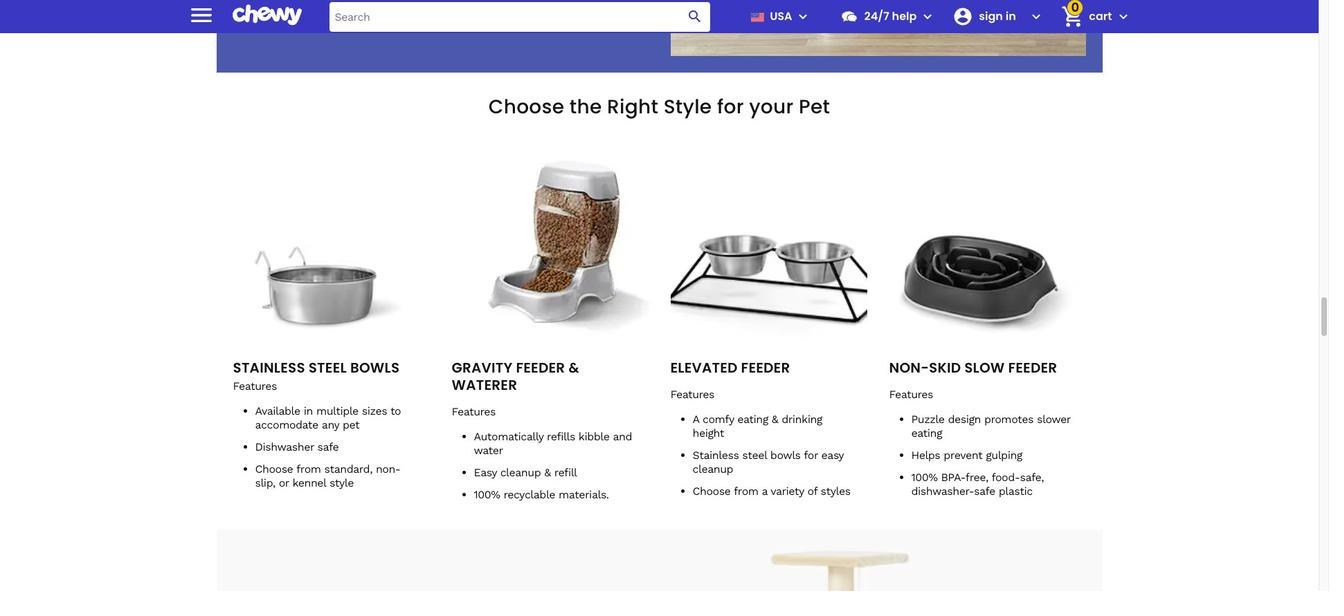 Task type: vqa. For each thing, say whether or not it's contained in the screenshot.
Change Region Menu ICON
no



Task type: locate. For each thing, give the bounding box(es) containing it.
your
[[749, 94, 794, 121]]

kennel
[[292, 477, 326, 490]]

account menu image
[[1028, 8, 1045, 25]]

1 horizontal spatial from
[[734, 486, 758, 499]]

cleanup inside stainless steel bowls for easy cleanup
[[693, 463, 733, 477]]

eating down puzzle
[[911, 427, 942, 441]]

variety
[[771, 486, 804, 499]]

for left your
[[717, 94, 744, 121]]

0 horizontal spatial for
[[717, 94, 744, 121]]

choose down stainless
[[693, 486, 731, 499]]

sizes
[[362, 405, 387, 418]]

100%
[[911, 472, 938, 485], [474, 489, 500, 502]]

0 vertical spatial for
[[717, 94, 744, 121]]

choose the right style for your pet
[[489, 94, 830, 121]]

the
[[570, 94, 602, 121]]

style
[[664, 94, 712, 121]]

slow
[[964, 359, 1005, 378]]

100% down helps
[[911, 472, 938, 485]]

choose from standard, non- slip, or kennel style
[[255, 463, 401, 490]]

in
[[1006, 8, 1016, 24]]

0 vertical spatial safe
[[317, 441, 339, 454]]

styles
[[821, 486, 851, 499]]

0 vertical spatial choose
[[489, 94, 564, 121]]

safe
[[317, 441, 339, 454], [974, 486, 995, 499]]

free,
[[966, 472, 988, 485]]

features
[[233, 380, 277, 394], [670, 389, 714, 402], [889, 389, 933, 402], [452, 406, 496, 419]]

from left a
[[734, 486, 758, 499]]

choose left the
[[489, 94, 564, 121]]

1 horizontal spatial &
[[568, 359, 579, 378]]

1 vertical spatial safe
[[974, 486, 995, 499]]

features up "a"
[[670, 389, 714, 402]]

gravity
[[452, 359, 513, 378]]

2 vertical spatial choose
[[693, 486, 731, 499]]

1 horizontal spatial cleanup
[[693, 463, 733, 477]]

& inside gravity feeder & waterer
[[568, 359, 579, 378]]

feeder inside gravity feeder & waterer
[[516, 359, 565, 378]]

100% inside "100% bpa-free, food-safe, dishwasher-safe plastic"
[[911, 472, 938, 485]]

1 horizontal spatial feeder
[[741, 359, 790, 378]]

choose up "slip,"
[[255, 463, 293, 477]]

eating inside the puzzle design promotes slower eating
[[911, 427, 942, 441]]

pet
[[799, 94, 830, 121]]

prevent
[[944, 450, 983, 463]]

skid
[[929, 359, 961, 378]]

or
[[279, 477, 289, 490]]

gravity feeder & waterer
[[452, 359, 579, 396]]

feeder right slow
[[1008, 359, 1057, 378]]

accomodate
[[255, 419, 318, 432]]

100% bpa-free, food-safe, dishwasher-safe plastic
[[911, 472, 1044, 499]]

help menu image
[[920, 8, 936, 25]]

dishwasher
[[255, 441, 314, 454]]

1 horizontal spatial 100%
[[911, 472, 938, 485]]

stainless
[[693, 450, 739, 463]]

gulping
[[986, 450, 1022, 463]]

stainless
[[233, 359, 305, 378]]

safe down free,
[[974, 486, 995, 499]]

2 vertical spatial &
[[544, 467, 551, 480]]

puzzle
[[911, 414, 945, 427]]

1 horizontal spatial safe
[[974, 486, 995, 499]]

0 vertical spatial &
[[568, 359, 579, 378]]

cleanup
[[693, 463, 733, 477], [500, 467, 541, 480]]

2 horizontal spatial &
[[772, 414, 778, 427]]

easy
[[821, 450, 844, 463]]

0 horizontal spatial eating
[[737, 414, 768, 427]]

features for elevated feeder
[[670, 389, 714, 402]]

1 horizontal spatial for
[[804, 450, 818, 463]]

feeder right gravity
[[516, 359, 565, 378]]

menu image
[[187, 1, 215, 29]]

1 horizontal spatial choose
[[489, 94, 564, 121]]

0 horizontal spatial cleanup
[[500, 467, 541, 480]]

100% down easy
[[474, 489, 500, 502]]

choose inside choose from standard, non- slip, or kennel style
[[255, 463, 293, 477]]

features for stainless steel bowls
[[233, 380, 277, 394]]

choose
[[489, 94, 564, 121], [255, 463, 293, 477], [693, 486, 731, 499]]

help
[[892, 8, 917, 24]]

eating
[[737, 414, 768, 427], [911, 427, 942, 441]]

feeder
[[516, 359, 565, 378], [741, 359, 790, 378], [1008, 359, 1057, 378]]

bowls
[[770, 450, 801, 463]]

0 horizontal spatial from
[[296, 463, 321, 477]]

1 vertical spatial for
[[804, 450, 818, 463]]

for left easy
[[804, 450, 818, 463]]

from
[[296, 463, 321, 477], [734, 486, 758, 499]]

Product search field
[[329, 2, 711, 31]]

features down waterer
[[452, 406, 496, 419]]

2 horizontal spatial choose
[[693, 486, 731, 499]]

0 vertical spatial eating
[[737, 414, 768, 427]]

pet
[[343, 419, 359, 432]]

available
[[255, 405, 300, 418]]

feeder up a comfy eating & drinking height
[[741, 359, 790, 378]]

1 vertical spatial eating
[[911, 427, 942, 441]]

1 horizontal spatial eating
[[911, 427, 942, 441]]

0 vertical spatial from
[[296, 463, 321, 477]]

1 feeder from the left
[[516, 359, 565, 378]]

2 horizontal spatial feeder
[[1008, 359, 1057, 378]]

eating right comfy at the bottom of the page
[[737, 414, 768, 427]]

cleanup down stainless
[[693, 463, 733, 477]]

1 vertical spatial choose
[[255, 463, 293, 477]]

steel
[[309, 359, 347, 378]]

for
[[717, 94, 744, 121], [804, 450, 818, 463]]

1 vertical spatial 100%
[[474, 489, 500, 502]]

24/7
[[864, 8, 889, 24]]

24/7 help
[[864, 8, 917, 24]]

bowls
[[350, 359, 400, 378]]

right
[[607, 94, 658, 121]]

a
[[693, 414, 699, 427]]

stainless steel bowls for easy cleanup
[[693, 450, 844, 477]]

easy cleanup & refill
[[474, 467, 577, 480]]

in
[[304, 405, 313, 418]]

24/7 help link
[[835, 0, 917, 33]]

standard,
[[324, 463, 372, 477]]

2 feeder from the left
[[741, 359, 790, 378]]

1 vertical spatial from
[[734, 486, 758, 499]]

features down non-
[[889, 389, 933, 402]]

features down stainless
[[233, 380, 277, 394]]

safe down any
[[317, 441, 339, 454]]

from inside choose from standard, non- slip, or kennel style
[[296, 463, 321, 477]]

food-
[[992, 472, 1020, 485]]

multiple
[[316, 405, 359, 418]]

0 horizontal spatial &
[[544, 467, 551, 480]]

from up "kennel"
[[296, 463, 321, 477]]

0 horizontal spatial feeder
[[516, 359, 565, 378]]

cleanup up recyclable
[[500, 467, 541, 480]]

a comfy eating & drinking height
[[693, 414, 822, 441]]

0 horizontal spatial 100%
[[474, 489, 500, 502]]

chewy home image
[[232, 0, 301, 30]]

0 vertical spatial 100%
[[911, 472, 938, 485]]

0 horizontal spatial choose
[[255, 463, 293, 477]]

helps
[[911, 450, 940, 463]]

&
[[568, 359, 579, 378], [772, 414, 778, 427], [544, 467, 551, 480]]

1 vertical spatial &
[[772, 414, 778, 427]]



Task type: describe. For each thing, give the bounding box(es) containing it.
sign in
[[979, 8, 1016, 24]]

puzzle design promotes slower eating
[[911, 414, 1070, 441]]

100% recyclable materials.
[[474, 489, 609, 502]]

feeder for elevated
[[741, 359, 790, 378]]

helps prevent gulping
[[911, 450, 1022, 463]]

100% for gravity feeder & waterer
[[474, 489, 500, 502]]

available in multiple sizes to accomodate any pet
[[255, 405, 401, 432]]

non-skid slow feeder
[[889, 359, 1057, 378]]

and
[[613, 431, 632, 444]]

height
[[693, 427, 724, 441]]

from for steel
[[296, 463, 321, 477]]

to
[[390, 405, 401, 418]]

features for non-skid slow feeder
[[889, 389, 933, 402]]

choose for elevated feeder
[[693, 486, 731, 499]]

sign in link
[[947, 0, 1025, 33]]

Search text field
[[329, 2, 711, 31]]

non-
[[376, 463, 401, 477]]

elevated feeder
[[670, 359, 790, 378]]

cart
[[1089, 8, 1112, 24]]

comfy
[[703, 414, 734, 427]]

non-
[[889, 359, 929, 378]]

automatically
[[474, 431, 543, 444]]

& for easy cleanup & refill
[[544, 467, 551, 480]]

waterer
[[452, 376, 517, 396]]

usa button
[[745, 0, 812, 33]]

menu image
[[795, 8, 812, 25]]

eating inside a comfy eating & drinking height
[[737, 414, 768, 427]]

& inside a comfy eating & drinking height
[[772, 414, 778, 427]]

chewy support image
[[841, 8, 859, 26]]

dishwasher safe
[[255, 441, 339, 454]]

a
[[762, 486, 768, 499]]

100% for non-skid slow feeder
[[911, 472, 938, 485]]

cart menu image
[[1115, 8, 1131, 25]]

from for feeder
[[734, 486, 758, 499]]

automatically refills kibble and water
[[474, 431, 632, 458]]

steel
[[742, 450, 767, 463]]

items image
[[1060, 4, 1085, 29]]

drinking
[[782, 414, 822, 427]]

sign
[[979, 8, 1003, 24]]

plastic
[[999, 486, 1033, 499]]

0 horizontal spatial safe
[[317, 441, 339, 454]]

easy
[[474, 467, 497, 480]]

stainless steel bowls
[[233, 359, 400, 378]]

submit search image
[[687, 8, 704, 25]]

materials.
[[559, 489, 609, 502]]

features for gravity feeder & waterer
[[452, 406, 496, 419]]

usa
[[770, 8, 792, 24]]

dishwasher-
[[911, 486, 974, 499]]

bpa-
[[941, 472, 966, 485]]

style
[[329, 477, 354, 490]]

cart link
[[1056, 0, 1112, 33]]

safe inside "100% bpa-free, food-safe, dishwasher-safe plastic"
[[974, 486, 995, 499]]

for inside stainless steel bowls for easy cleanup
[[804, 450, 818, 463]]

promotes
[[984, 414, 1034, 427]]

choose for stainless steel bowls
[[255, 463, 293, 477]]

any
[[322, 419, 339, 432]]

elevated
[[670, 359, 738, 378]]

choose from a variety of styles
[[693, 486, 851, 499]]

refills
[[547, 431, 575, 444]]

slower
[[1037, 414, 1070, 427]]

refill
[[554, 467, 577, 480]]

water
[[474, 445, 503, 458]]

of
[[807, 486, 817, 499]]

recyclable
[[504, 489, 555, 502]]

slip,
[[255, 477, 275, 490]]

design
[[948, 414, 981, 427]]

feeder for gravity
[[516, 359, 565, 378]]

3 feeder from the left
[[1008, 359, 1057, 378]]

kibble
[[579, 431, 610, 444]]

safe,
[[1020, 472, 1044, 485]]

& for gravity feeder & waterer
[[568, 359, 579, 378]]



